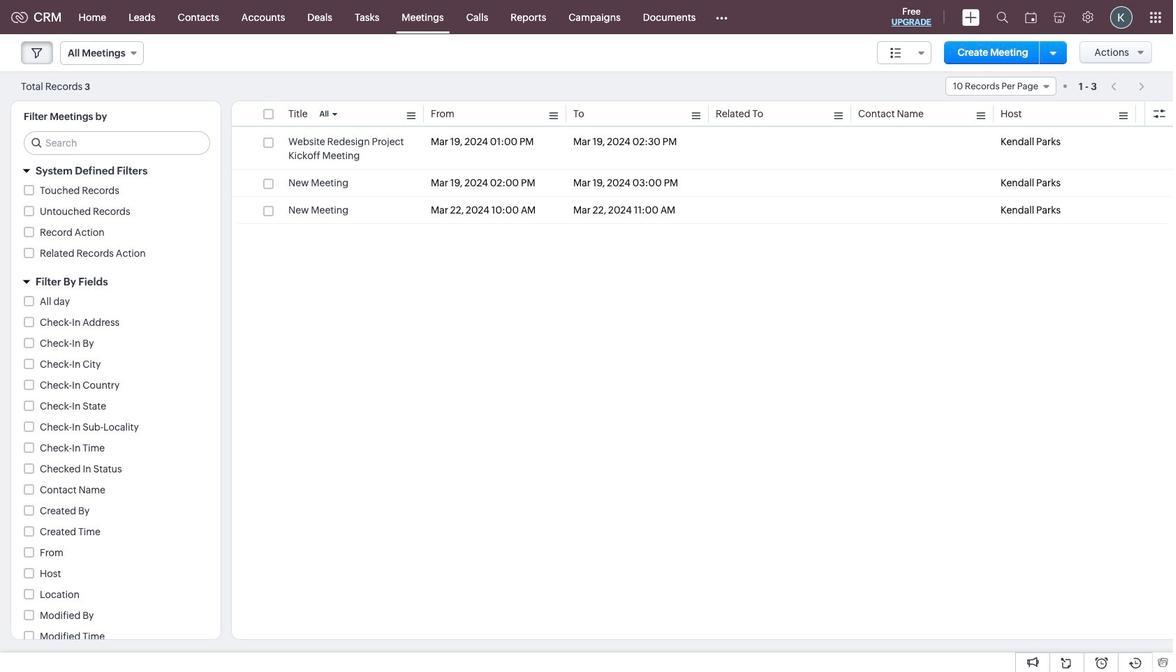 Task type: vqa. For each thing, say whether or not it's contained in the screenshot.
bottom the 2
no



Task type: describe. For each thing, give the bounding box(es) containing it.
logo image
[[11, 12, 28, 23]]

calendar image
[[1026, 12, 1037, 23]]

create menu element
[[954, 0, 989, 34]]

profile image
[[1111, 6, 1133, 28]]

Search text field
[[24, 132, 210, 154]]

create menu image
[[963, 9, 980, 25]]

profile element
[[1102, 0, 1142, 34]]

search image
[[997, 11, 1009, 23]]



Task type: locate. For each thing, give the bounding box(es) containing it.
Other Modules field
[[707, 6, 737, 28]]

none field size
[[877, 41, 932, 64]]

row group
[[232, 129, 1174, 224]]

None field
[[60, 41, 144, 65], [877, 41, 932, 64], [946, 77, 1057, 96], [60, 41, 144, 65], [946, 77, 1057, 96]]

search element
[[989, 0, 1017, 34]]

navigation
[[1105, 76, 1153, 96]]

size image
[[891, 47, 902, 59]]



